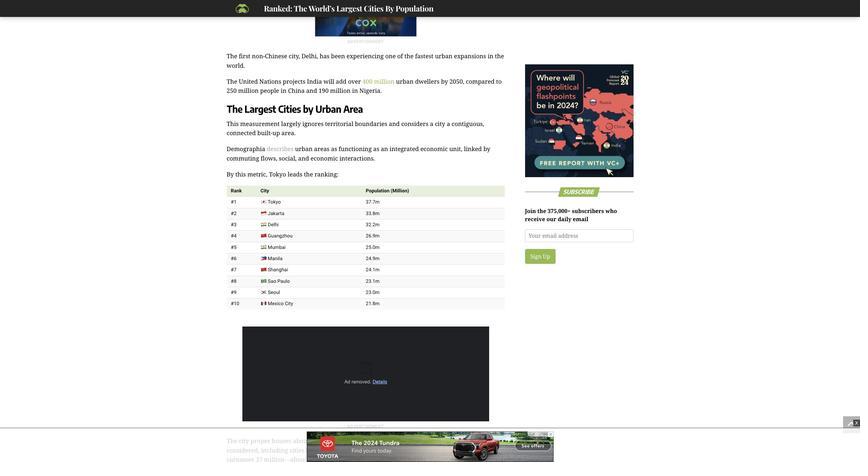 Task type: describe. For each thing, give the bounding box(es) containing it.
including
[[261, 446, 288, 455]]

social,
[[279, 154, 297, 162]]

400 million link
[[363, 77, 395, 85]]

city,
[[289, 52, 300, 60]]

surpasses
[[227, 456, 254, 462]]

2 vertical spatial advertisement element
[[307, 432, 554, 462]]

flows,
[[261, 154, 277, 162]]

jakarta
[[268, 211, 284, 217]]

commuting
[[227, 154, 259, 162]]

and inside urban areas as functioning as an integrated economic unit, linked by commuting flows, social, and economic interactions.
[[298, 154, 309, 162]]

areas
[[314, 145, 330, 153]]

contiguous,
[[452, 120, 484, 128]]

1 vertical spatial of
[[324, 437, 330, 445]]

tokyo inside the city proper houses about 10% of japan's population. if the greater tokyo metro area is considered, including cities like kanagawa, saitama, and chiba, then tokyo's total population surpasses 37 million—about 30% of the country total.
[[426, 437, 444, 445]]

0 vertical spatial tokyo
[[269, 170, 286, 178]]

population
[[460, 446, 491, 455]]

#5
[[231, 245, 237, 250]]

territorial
[[325, 120, 353, 128]]

24.1m
[[366, 267, 380, 273]]

add
[[336, 77, 347, 85]]

1 horizontal spatial in
[[352, 87, 358, 95]]

shanghai
[[268, 267, 288, 273]]

37
[[256, 456, 262, 462]]

32.2m
[[366, 222, 380, 228]]

country
[[340, 456, 362, 462]]

by inside urban dwellers by 2050, compared to 250 million people in china and 190 million in nigeria.
[[441, 77, 448, 85]]

this
[[227, 120, 239, 128]]

describes link
[[267, 145, 294, 153]]

#2
[[231, 211, 237, 217]]

delhi
[[268, 222, 279, 228]]

guangzhou
[[268, 233, 293, 239]]

visual capitalist image
[[227, 3, 257, 14]]

🇮🇳 delhi
[[261, 222, 279, 228]]

ranked:
[[264, 3, 292, 14]]

0 horizontal spatial by
[[303, 103, 313, 115]]

and inside this measurement largely ignores territorial boundaries and considers a city a contiguous, connected built-up area.
[[389, 120, 400, 128]]

the for city
[[227, 437, 237, 445]]

🇮🇳 mumbai
[[261, 245, 286, 250]]

india
[[307, 77, 322, 85]]

united
[[239, 77, 258, 85]]

leads
[[288, 170, 302, 178]]

been
[[331, 52, 345, 60]]

first
[[239, 52, 250, 60]]

🇮🇩 jakarta
[[261, 211, 284, 217]]

nigeria.
[[359, 87, 382, 95]]

1 a from the left
[[430, 120, 433, 128]]

(million)
[[391, 188, 409, 194]]

area
[[343, 103, 363, 115]]

expansions
[[454, 52, 486, 60]]

houses
[[272, 437, 291, 445]]

🇨🇳 for 🇨🇳 guangzhou
[[261, 233, 267, 239]]

proper
[[251, 437, 270, 445]]

1 horizontal spatial population
[[396, 3, 434, 14]]

kanagawa,
[[318, 446, 349, 455]]

unit,
[[449, 145, 463, 153]]

functioning
[[339, 145, 372, 153]]

0 vertical spatial city
[[261, 188, 269, 194]]

ranking:
[[315, 170, 339, 178]]

over
[[348, 77, 361, 85]]

built-
[[257, 129, 273, 137]]

#6
[[231, 256, 237, 262]]

x link
[[853, 420, 860, 427]]

this measurement largely ignores territorial boundaries and considers a city a contiguous, connected built-up area.
[[227, 120, 484, 137]]

1 horizontal spatial million
[[330, 87, 351, 95]]

33.8m
[[366, 211, 380, 217]]

1 horizontal spatial cities
[[364, 3, 384, 14]]

is
[[478, 437, 483, 445]]

manila
[[268, 256, 283, 262]]

the inside join the 375,000+ subscribers who receive our daily email
[[537, 207, 546, 215]]

experiencing
[[347, 52, 384, 60]]

daily
[[558, 215, 572, 223]]

🇨🇳 guangzhou
[[261, 233, 293, 239]]

23.1m
[[366, 279, 380, 284]]

250
[[227, 87, 237, 95]]

million—about
[[264, 456, 307, 462]]

the up to
[[495, 52, 504, 60]]

area
[[464, 437, 477, 445]]

sign up button
[[525, 249, 556, 264]]

integrated
[[390, 145, 419, 153]]

cities
[[290, 446, 304, 455]]

0 horizontal spatial million
[[238, 87, 259, 95]]

urban for functioning
[[295, 145, 313, 153]]

sign
[[530, 253, 542, 260]]

total.
[[364, 456, 378, 462]]

saitama,
[[351, 446, 375, 455]]

30%
[[308, 456, 320, 462]]

mumbai
[[268, 245, 286, 250]]

the first non-chinese city, delhi, has been experiencing one of the fastest urban expansions in the world.
[[227, 52, 504, 69]]

measurement
[[240, 120, 280, 128]]

city inside the city proper houses about 10% of japan's population. if the greater tokyo metro area is considered, including cities like kanagawa, saitama, and chiba, then tokyo's total population surpasses 37 million—about 30% of the country total.
[[239, 437, 249, 445]]

describes
[[267, 145, 294, 153]]



Task type: locate. For each thing, give the bounding box(es) containing it.
1 vertical spatial by
[[303, 103, 313, 115]]

0 horizontal spatial by
[[227, 170, 234, 178]]

2 horizontal spatial by
[[483, 145, 490, 153]]

1 horizontal spatial city
[[435, 120, 445, 128]]

seoul
[[268, 290, 280, 296]]

population (million)
[[366, 188, 409, 194]]

largest
[[336, 3, 362, 14], [245, 103, 276, 115]]

1 vertical spatial urban
[[396, 77, 414, 85]]

and inside the city proper houses about 10% of japan's population. if the greater tokyo metro area is considered, including cities like kanagawa, saitama, and chiba, then tokyo's total population surpasses 37 million—about 30% of the country total.
[[377, 446, 387, 455]]

the for largest
[[227, 103, 242, 115]]

ignores
[[302, 120, 324, 128]]

japan's
[[332, 437, 352, 445]]

mexico
[[268, 301, 284, 307]]

the right "leads"
[[304, 170, 313, 178]]

1 vertical spatial economic
[[311, 154, 338, 162]]

🇨🇳 for 🇨🇳 shanghai
[[261, 267, 267, 273]]

1 horizontal spatial by
[[385, 3, 394, 14]]

city right considers
[[435, 120, 445, 128]]

by right "linked"
[[483, 145, 490, 153]]

0 vertical spatial advertisement
[[348, 39, 384, 44]]

then
[[408, 446, 421, 455]]

the for united
[[227, 77, 237, 85]]

1 vertical spatial 🇨🇳
[[261, 267, 267, 273]]

city up considered,
[[239, 437, 249, 445]]

1 vertical spatial city
[[239, 437, 249, 445]]

1 horizontal spatial a
[[447, 120, 450, 128]]

0 vertical spatial city
[[435, 120, 445, 128]]

the for first
[[227, 52, 237, 60]]

interactions.
[[340, 154, 375, 162]]

chiba,
[[389, 446, 407, 455]]

urban dwellers by 2050, compared to 250 million people in china and 190 million in nigeria.
[[227, 77, 502, 95]]

26.9m
[[366, 233, 380, 239]]

economic left unit,
[[420, 145, 448, 153]]

largest up measurement
[[245, 103, 276, 115]]

and up the total.
[[377, 446, 387, 455]]

🇧🇷 sao paulo
[[261, 279, 290, 284]]

urban inside the first non-chinese city, delhi, has been experiencing one of the fastest urban expansions in the world.
[[435, 52, 453, 60]]

in right expansions
[[488, 52, 493, 60]]

largely
[[281, 120, 301, 128]]

2 horizontal spatial in
[[488, 52, 493, 60]]

🇲🇽
[[261, 301, 267, 307]]

0 horizontal spatial in
[[281, 87, 287, 95]]

largest right world's
[[336, 3, 362, 14]]

has
[[320, 52, 330, 60]]

million down add
[[330, 87, 351, 95]]

1 vertical spatial cities
[[278, 103, 301, 115]]

urban right fastest on the top of page
[[435, 52, 453, 60]]

2 vertical spatial urban
[[295, 145, 313, 153]]

🇰🇷 seoul
[[261, 290, 280, 296]]

0 vertical spatial urban
[[435, 52, 453, 60]]

0 horizontal spatial city
[[239, 437, 249, 445]]

🇮🇳 for 🇮🇳 delhi
[[261, 222, 267, 228]]

will
[[324, 77, 334, 85]]

delhi,
[[302, 52, 318, 60]]

🇮🇳
[[261, 222, 267, 228], [261, 245, 267, 250]]

0 vertical spatial advertisement element
[[315, 0, 417, 37]]

city inside this measurement largely ignores territorial boundaries and considers a city a contiguous, connected built-up area.
[[435, 120, 445, 128]]

urban inside urban areas as functioning as an integrated economic unit, linked by commuting flows, social, and economic interactions.
[[295, 145, 313, 153]]

subscribe
[[563, 188, 596, 196]]

the up the 250
[[227, 77, 237, 85]]

the inside the first non-chinese city, delhi, has been experiencing one of the fastest urban expansions in the world.
[[227, 52, 237, 60]]

2 horizontal spatial urban
[[435, 52, 453, 60]]

0 horizontal spatial population
[[366, 188, 390, 194]]

the left world's
[[294, 3, 307, 14]]

greater
[[404, 437, 425, 445]]

2 horizontal spatial million
[[374, 77, 395, 85]]

0 horizontal spatial cities
[[278, 103, 301, 115]]

fastest
[[415, 52, 433, 60]]

10%
[[311, 437, 323, 445]]

tokyo right 🇯🇵
[[268, 200, 281, 205]]

urban inside urban dwellers by 2050, compared to 250 million people in china and 190 million in nigeria.
[[396, 77, 414, 85]]

projects
[[283, 77, 305, 85]]

considers
[[401, 120, 429, 128]]

of inside the first non-chinese city, delhi, has been experiencing one of the fastest urban expansions in the world.
[[397, 52, 403, 60]]

0 vertical spatial 🇨🇳
[[261, 233, 267, 239]]

Join the 375,000+ subscribers who receive our daily email email field
[[525, 229, 634, 242]]

economic down areas
[[311, 154, 338, 162]]

of right '30%'
[[322, 456, 328, 462]]

the left fastest on the top of page
[[405, 52, 414, 60]]

by left 2050, at the right
[[441, 77, 448, 85]]

urban for 2050,
[[396, 77, 414, 85]]

dwellers
[[415, 77, 440, 85]]

and down 'the united nations projects india will add over 400 million'
[[306, 87, 317, 95]]

2050,
[[450, 77, 464, 85]]

world.
[[227, 61, 245, 69]]

2 advertisement from the top
[[348, 424, 384, 429]]

and left considers
[[389, 120, 400, 128]]

advertisement up the experiencing at top left
[[348, 39, 384, 44]]

2 🇮🇳 from the top
[[261, 245, 267, 250]]

who
[[606, 207, 617, 215]]

0 horizontal spatial largest
[[245, 103, 276, 115]]

in left the china
[[281, 87, 287, 95]]

metric,
[[247, 170, 267, 178]]

receive
[[525, 215, 545, 223]]

1 horizontal spatial city
[[285, 301, 293, 307]]

0 horizontal spatial city
[[261, 188, 269, 194]]

population
[[396, 3, 434, 14], [366, 188, 390, 194]]

0 vertical spatial largest
[[336, 3, 362, 14]]

china
[[288, 87, 305, 95]]

1 🇨🇳 from the top
[[261, 233, 267, 239]]

million up nigeria.
[[374, 77, 395, 85]]

million
[[374, 77, 395, 85], [238, 87, 259, 95], [330, 87, 351, 95]]

0 vertical spatial economic
[[420, 145, 448, 153]]

a left contiguous,
[[447, 120, 450, 128]]

1 vertical spatial advertisement
[[348, 424, 384, 429]]

up
[[273, 129, 280, 137]]

join the 375,000+ subscribers who receive our daily email
[[525, 207, 617, 223]]

join
[[525, 207, 536, 215]]

the up world.
[[227, 52, 237, 60]]

city up 🇯🇵
[[261, 188, 269, 194]]

the united nations projects india will add over 400 million
[[227, 77, 395, 85]]

0 vertical spatial 🇮🇳
[[261, 222, 267, 228]]

advertisement for advertisement element to the middle
[[348, 424, 384, 429]]

and inside urban dwellers by 2050, compared to 250 million people in china and 190 million in nigeria.
[[306, 87, 317, 95]]

chinese
[[265, 52, 287, 60]]

if
[[388, 437, 392, 445]]

the down kanagawa,
[[329, 456, 338, 462]]

the
[[294, 3, 307, 14], [227, 52, 237, 60], [227, 77, 237, 85], [227, 103, 242, 115], [227, 437, 237, 445]]

190
[[319, 87, 329, 95]]

1 vertical spatial by
[[227, 170, 234, 178]]

#10
[[231, 301, 239, 307]]

tokyo up tokyo's
[[426, 437, 444, 445]]

demographia
[[227, 145, 265, 153]]

email
[[573, 215, 588, 223]]

boundaries
[[355, 120, 387, 128]]

population.
[[353, 437, 386, 445]]

23.0m
[[366, 290, 380, 296]]

as left "an"
[[373, 145, 379, 153]]

1 vertical spatial population
[[366, 188, 390, 194]]

a right considers
[[430, 120, 433, 128]]

the
[[405, 52, 414, 60], [495, 52, 504, 60], [304, 170, 313, 178], [537, 207, 546, 215], [394, 437, 403, 445], [329, 456, 338, 462]]

0 horizontal spatial urban
[[295, 145, 313, 153]]

1 horizontal spatial as
[[373, 145, 379, 153]]

1 vertical spatial tokyo
[[268, 200, 281, 205]]

1 vertical spatial advertisement element
[[242, 327, 489, 422]]

urban left dwellers
[[396, 77, 414, 85]]

gf24_static ads_jan 23_ad c 320×333 c image
[[525, 64, 634, 177]]

2 as from the left
[[373, 145, 379, 153]]

advertisement up population.
[[348, 424, 384, 429]]

linked
[[464, 145, 482, 153]]

1 🇮🇳 from the top
[[261, 222, 267, 228]]

2 vertical spatial by
[[483, 145, 490, 153]]

1 vertical spatial largest
[[245, 103, 276, 115]]

and right the social,
[[298, 154, 309, 162]]

2 vertical spatial tokyo
[[426, 437, 444, 445]]

the up the "this"
[[227, 103, 242, 115]]

0 horizontal spatial a
[[430, 120, 433, 128]]

#4
[[231, 233, 237, 239]]

about
[[293, 437, 309, 445]]

0 horizontal spatial economic
[[311, 154, 338, 162]]

🇧🇷
[[261, 279, 267, 284]]

2 🇨🇳 from the top
[[261, 267, 267, 273]]

connected
[[227, 129, 256, 137]]

2 vertical spatial of
[[322, 456, 328, 462]]

like
[[306, 446, 316, 455]]

24.9m
[[366, 256, 380, 262]]

🇨🇳
[[261, 233, 267, 239], [261, 267, 267, 273]]

0 vertical spatial cities
[[364, 3, 384, 14]]

this
[[235, 170, 246, 178]]

tokyo
[[269, 170, 286, 178], [268, 200, 281, 205], [426, 437, 444, 445]]

1 horizontal spatial largest
[[336, 3, 362, 14]]

the right if
[[394, 437, 403, 445]]

375,000+
[[548, 207, 571, 215]]

urban left areas
[[295, 145, 313, 153]]

1 horizontal spatial by
[[441, 77, 448, 85]]

of right 10%
[[324, 437, 330, 445]]

area.
[[282, 129, 296, 137]]

city right mexico at the left bottom of the page
[[285, 301, 293, 307]]

1 vertical spatial city
[[285, 301, 293, 307]]

advertisement element
[[315, 0, 417, 37], [242, 327, 489, 422], [307, 432, 554, 462]]

tokyo left "leads"
[[269, 170, 286, 178]]

0 vertical spatial of
[[397, 52, 403, 60]]

million down the united
[[238, 87, 259, 95]]

🇮🇳 left delhi
[[261, 222, 267, 228]]

1 horizontal spatial urban
[[396, 77, 414, 85]]

rank
[[231, 188, 242, 194]]

a
[[430, 120, 433, 128], [447, 120, 450, 128]]

2 a from the left
[[447, 120, 450, 128]]

as right areas
[[331, 145, 337, 153]]

0 vertical spatial by
[[441, 77, 448, 85]]

0 horizontal spatial as
[[331, 145, 337, 153]]

1 horizontal spatial economic
[[420, 145, 448, 153]]

🇮🇳 up 🇵🇭
[[261, 245, 267, 250]]

in inside the first non-chinese city, delhi, has been experiencing one of the fastest urban expansions in the world.
[[488, 52, 493, 60]]

#7
[[231, 267, 237, 273]]

1 advertisement from the top
[[348, 39, 384, 44]]

demographia describes
[[227, 145, 294, 153]]

1 vertical spatial 🇮🇳
[[261, 245, 267, 250]]

🇯🇵 tokyo
[[261, 200, 281, 205]]

🇮🇳 for 🇮🇳 mumbai
[[261, 245, 267, 250]]

0 vertical spatial population
[[396, 3, 434, 14]]

the up receive
[[537, 207, 546, 215]]

in down over
[[352, 87, 358, 95]]

by inside urban areas as functioning as an integrated economic unit, linked by commuting flows, social, and economic interactions.
[[483, 145, 490, 153]]

tokyo's
[[423, 446, 444, 455]]

the inside the city proper houses about 10% of japan's population. if the greater tokyo metro area is considered, including cities like kanagawa, saitama, and chiba, then tokyo's total population surpasses 37 million—about 30% of the country total.
[[227, 437, 237, 445]]

21.8m
[[366, 301, 380, 307]]

#1
[[231, 200, 237, 205]]

🇨🇳 down 🇮🇳 delhi
[[261, 233, 267, 239]]

🇨🇳 down 🇵🇭
[[261, 267, 267, 273]]

one
[[385, 52, 396, 60]]

of right one
[[397, 52, 403, 60]]

by up the ignores
[[303, 103, 313, 115]]

considered,
[[227, 446, 260, 455]]

1 as from the left
[[331, 145, 337, 153]]

advertisement for topmost advertisement element
[[348, 39, 384, 44]]

🇰🇷
[[261, 290, 267, 296]]

ranked: the world's largest cities by population
[[264, 3, 434, 14]]

the up considered,
[[227, 437, 237, 445]]

economic
[[420, 145, 448, 153], [311, 154, 338, 162]]

0 vertical spatial by
[[385, 3, 394, 14]]



Task type: vqa. For each thing, say whether or not it's contained in the screenshot.
the topmost U.S.
no



